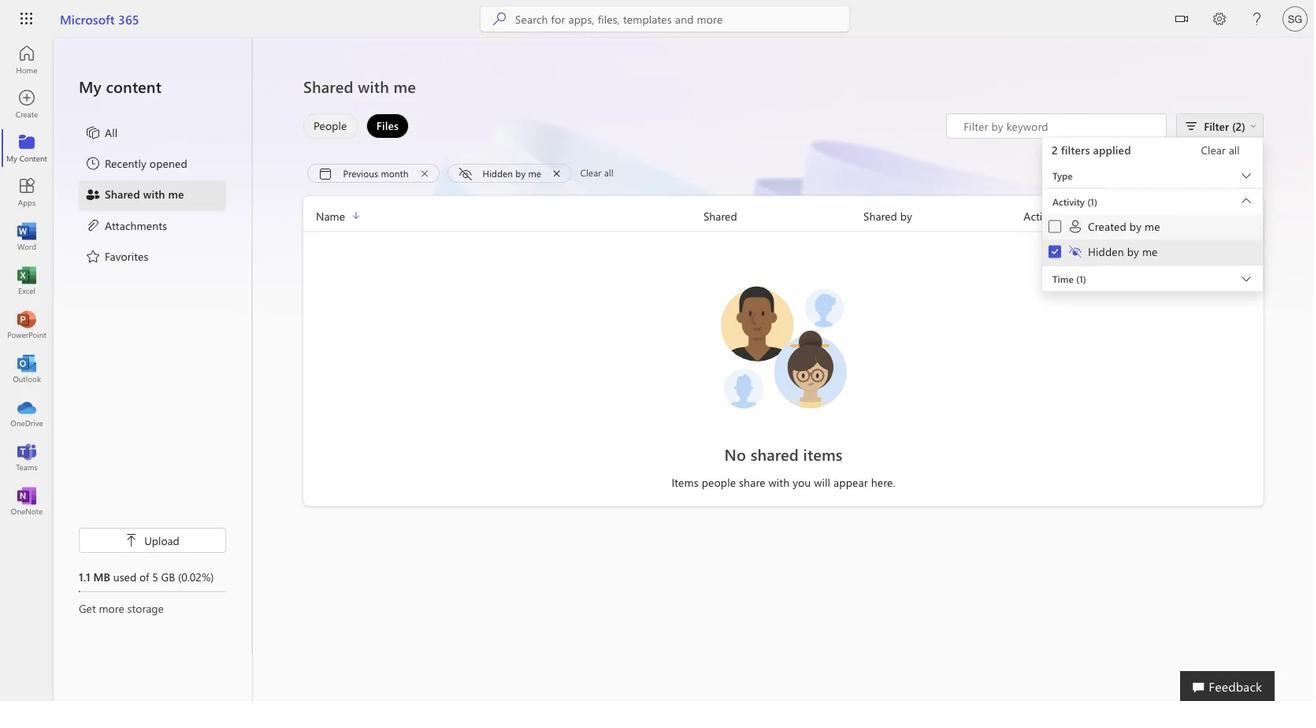 Task type: vqa. For each thing, say whether or not it's contained in the screenshot.
No shared items status
yes



Task type: describe. For each thing, give the bounding box(es) containing it.
hidden by me inside button
[[483, 167, 541, 179]]

(1) for time (1)
[[1077, 272, 1087, 285]]

month
[[381, 167, 409, 179]]

shared by
[[864, 208, 912, 223]]

(1) for activity (1)
[[1088, 195, 1098, 208]]

items
[[803, 444, 843, 465]]

favorites element
[[85, 248, 149, 267]]

type
[[1053, 169, 1073, 182]]

previous month
[[343, 167, 409, 179]]

previous
[[343, 167, 378, 179]]

0 vertical spatial clear all button
[[1183, 138, 1259, 163]]

upload
[[144, 533, 180, 548]]


[[1176, 13, 1188, 25]]

hidden inside button
[[483, 167, 513, 179]]

activity for activity
[[1024, 208, 1060, 223]]

me inside hidden by me 'checkbox item'
[[1143, 244, 1158, 259]]

get
[[79, 601, 96, 615]]


[[1251, 123, 1257, 129]]

files
[[377, 118, 399, 133]]

microsoft
[[60, 10, 115, 27]]

1.1
[[79, 569, 90, 584]]

 upload
[[125, 533, 180, 548]]

applied
[[1093, 143, 1131, 157]]

onenote image
[[19, 493, 35, 509]]

shared inside shared button
[[704, 208, 737, 223]]

files tab
[[362, 113, 413, 139]]

feedback
[[1209, 678, 1262, 695]]

type button
[[1043, 163, 1263, 188]]

gb
[[161, 569, 175, 584]]

my content left pane navigation navigation
[[54, 38, 252, 654]]

 button
[[1163, 0, 1201, 41]]

menu containing created by me
[[1043, 213, 1263, 265]]

get more storage
[[79, 601, 164, 615]]

shared with me inside my content left pane navigation navigation
[[105, 187, 184, 201]]

hidden by me inside 'checkbox item'
[[1088, 244, 1158, 259]]

no shared items
[[725, 444, 843, 465]]

opened
[[150, 156, 187, 170]]

me up files
[[394, 76, 416, 97]]

create image
[[19, 96, 35, 112]]

shared by button
[[864, 207, 1024, 225]]

2 filters applied
[[1052, 143, 1131, 157]]

word image
[[19, 229, 35, 244]]


[[125, 534, 138, 547]]

no shared items status
[[544, 443, 1024, 465]]

filter (2) 
[[1204, 119, 1257, 133]]

hidden by me checkbox item
[[1043, 238, 1263, 265]]

me inside created by me checkbox item
[[1145, 219, 1160, 234]]

clear all for the top the clear all button
[[1201, 143, 1240, 157]]

activity (1) button
[[1043, 189, 1263, 214]]

no
[[725, 444, 746, 465]]

none search field inside microsoft 365 banner
[[481, 6, 849, 32]]

items people share with you will appear here.
[[672, 475, 896, 490]]

appear
[[834, 475, 868, 490]]

my content
[[79, 76, 162, 97]]

shared inside shared by "button"
[[864, 208, 897, 223]]

my content image
[[19, 140, 35, 156]]

created
[[1088, 219, 1127, 234]]

2
[[1052, 143, 1058, 157]]

people
[[702, 475, 736, 490]]

attachments
[[105, 218, 167, 232]]

by inside "button"
[[900, 208, 912, 223]]

items
[[672, 475, 699, 490]]

onedrive image
[[19, 405, 35, 421]]

share
[[739, 475, 766, 490]]

by inside 'checkbox item'
[[1127, 244, 1140, 259]]

me inside shared with me element
[[168, 187, 184, 201]]



Task type: locate. For each thing, give the bounding box(es) containing it.
activity (1)
[[1053, 195, 1098, 208]]

me down the opened
[[168, 187, 184, 201]]

activity for activity (1)
[[1053, 195, 1085, 208]]

1 vertical spatial clear all
[[580, 166, 614, 179]]

with down recently opened
[[143, 187, 165, 201]]

1 horizontal spatial (1)
[[1088, 195, 1098, 208]]

menu containing all
[[79, 118, 226, 273]]

1 vertical spatial clear
[[580, 166, 602, 179]]

with inside status
[[769, 475, 790, 490]]

activity
[[1053, 195, 1085, 208], [1024, 208, 1060, 223]]

2 horizontal spatial with
[[769, 475, 790, 490]]

clear all for bottommost the clear all button
[[580, 166, 614, 179]]

all element
[[85, 125, 118, 143]]

microsoft 365
[[60, 10, 139, 27]]

activity inside column header
[[1024, 208, 1060, 223]]

outlook image
[[19, 361, 35, 377]]

tab list containing people
[[299, 113, 413, 139]]

of
[[139, 569, 149, 584]]

me down created by me checkbox item at the right of page
[[1143, 244, 1158, 259]]

filter
[[1204, 119, 1229, 133]]

recently opened
[[105, 156, 187, 170]]

with
[[358, 76, 389, 97], [143, 187, 165, 201], [769, 475, 790, 490]]

1 vertical spatial activity
[[1024, 208, 1060, 223]]

1 horizontal spatial clear all
[[1201, 143, 1240, 157]]

clear for the top the clear all button
[[1201, 143, 1226, 157]]

hidden down created
[[1088, 244, 1124, 259]]

content
[[106, 76, 162, 97]]

1 vertical spatial hidden by me
[[1088, 244, 1158, 259]]

0 horizontal spatial all
[[604, 166, 614, 179]]

0 vertical spatial clear all
[[1201, 143, 1240, 157]]

1 vertical spatial shared with me
[[105, 187, 184, 201]]

0 vertical spatial hidden
[[483, 167, 513, 179]]

shared with me
[[303, 76, 416, 97], [105, 187, 184, 201]]

tab list
[[299, 113, 413, 139]]

0 vertical spatial (1)
[[1088, 195, 1098, 208]]

menu inside my content left pane navigation navigation
[[79, 118, 226, 273]]

1 vertical spatial (1)
[[1077, 272, 1087, 285]]

0 horizontal spatial clear
[[580, 166, 602, 179]]

1 horizontal spatial menu
[[1043, 213, 1263, 265]]

name button
[[303, 207, 704, 225]]

microsoft 365 banner
[[0, 0, 1314, 41]]

hidden by me
[[483, 167, 541, 179], [1088, 244, 1158, 259]]

clear all
[[1201, 143, 1240, 157], [580, 166, 614, 179]]

favorites
[[105, 249, 149, 263]]

365
[[118, 10, 139, 27]]

you
[[793, 475, 811, 490]]

0 vertical spatial all
[[1229, 143, 1240, 157]]

time
[[1053, 272, 1074, 285]]

shared with me element
[[85, 186, 184, 205]]

hidden by me button
[[448, 164, 572, 186]]

clear
[[1201, 143, 1226, 157], [580, 166, 602, 179]]

attachments element
[[85, 217, 167, 236]]

1 horizontal spatial hidden
[[1088, 244, 1124, 259]]

navigation
[[0, 38, 54, 523]]

people
[[314, 118, 347, 133]]

me
[[394, 76, 416, 97], [528, 167, 541, 179], [168, 187, 184, 201], [1145, 219, 1160, 234], [1143, 244, 1158, 259]]

my
[[79, 76, 102, 97]]

previous month button
[[307, 164, 440, 186]]

Filter by keyword text field
[[962, 118, 1159, 134]]

1 vertical spatial with
[[143, 187, 165, 201]]

shared inside shared with me element
[[105, 187, 140, 201]]

activity, column 4 of 4 column header
[[1024, 207, 1264, 225]]

(1)
[[1088, 195, 1098, 208], [1077, 272, 1087, 285]]

name
[[316, 208, 345, 223]]

powerpoint image
[[19, 317, 35, 333]]

hidden by me down created by me
[[1088, 244, 1158, 259]]

0 horizontal spatial clear all
[[580, 166, 614, 179]]

shared
[[303, 76, 354, 97], [105, 187, 140, 201], [704, 208, 737, 223], [864, 208, 897, 223]]

1.1 mb used of 5 gb (0.02%)
[[79, 569, 214, 584]]

activity inside dropdown button
[[1053, 195, 1085, 208]]

here.
[[871, 475, 896, 490]]

1 horizontal spatial with
[[358, 76, 389, 97]]

row
[[303, 207, 1264, 232]]

will
[[814, 475, 831, 490]]

with left you
[[769, 475, 790, 490]]

hidden up name button
[[483, 167, 513, 179]]

created by me
[[1088, 219, 1160, 234]]

get more storage button
[[79, 600, 226, 616]]

0 horizontal spatial menu
[[79, 118, 226, 273]]

activity down "activity (1)"
[[1024, 208, 1060, 223]]

filters
[[1061, 143, 1090, 157]]

all
[[1229, 143, 1240, 157], [604, 166, 614, 179]]

shared with me down recently opened element
[[105, 187, 184, 201]]

hidden inside 'checkbox item'
[[1088, 244, 1124, 259]]

items people share with you will appear here. status
[[544, 475, 1024, 491]]

all
[[105, 125, 118, 139]]

(1) right time
[[1077, 272, 1087, 285]]

1 horizontal spatial clear
[[1201, 143, 1226, 157]]

0 vertical spatial clear
[[1201, 143, 1226, 157]]

time (1)
[[1053, 272, 1087, 285]]

created by me checkbox item
[[1043, 213, 1263, 240]]

0 vertical spatial shared with me
[[303, 76, 416, 97]]

activity down type
[[1053, 195, 1085, 208]]

sg
[[1288, 13, 1303, 25]]

1 horizontal spatial all
[[1229, 143, 1240, 157]]

1 vertical spatial hidden
[[1088, 244, 1124, 259]]

feedback button
[[1181, 671, 1275, 701]]

excel image
[[19, 273, 35, 288]]

me up name button
[[528, 167, 541, 179]]

1 horizontal spatial shared with me
[[303, 76, 416, 97]]

menu
[[79, 118, 226, 273], [1043, 213, 1263, 265]]

all for the top the clear all button
[[1229, 143, 1240, 157]]

recently opened element
[[85, 155, 187, 174]]

shared with me up files
[[303, 76, 416, 97]]

1 vertical spatial clear all button
[[576, 164, 618, 183]]

hidden by me up name button
[[483, 167, 541, 179]]

0 horizontal spatial shared with me
[[105, 187, 184, 201]]

Search box. Suggestions appear as you type. search field
[[515, 6, 849, 32]]

sg button
[[1277, 0, 1314, 38]]

5
[[152, 569, 158, 584]]

teams image
[[19, 449, 35, 465]]

more
[[99, 601, 124, 615]]

with inside menu
[[143, 187, 165, 201]]

shared
[[751, 444, 799, 465]]

status
[[947, 113, 1167, 139]]

me inside hidden by me button
[[528, 167, 541, 179]]

home image
[[19, 52, 35, 68]]

hidden
[[483, 167, 513, 179], [1088, 244, 1124, 259]]

0 horizontal spatial (1)
[[1077, 272, 1087, 285]]

(2)
[[1232, 119, 1246, 133]]

by
[[516, 167, 526, 179], [900, 208, 912, 223], [1130, 219, 1142, 234], [1127, 244, 1140, 259]]

me down 'activity (1)' dropdown button
[[1145, 219, 1160, 234]]

0 vertical spatial activity
[[1053, 195, 1085, 208]]

all for bottommost the clear all button
[[604, 166, 614, 179]]

(1) inside time (1) dropdown button
[[1077, 272, 1087, 285]]

0 horizontal spatial hidden by me
[[483, 167, 541, 179]]

(1) up created
[[1088, 195, 1098, 208]]

used
[[113, 569, 136, 584]]

mb
[[93, 569, 110, 584]]

2 vertical spatial with
[[769, 475, 790, 490]]

(0.02%)
[[178, 569, 214, 584]]

0 horizontal spatial hidden
[[483, 167, 513, 179]]

clear for bottommost the clear all button
[[580, 166, 602, 179]]

0 vertical spatial with
[[358, 76, 389, 97]]

clear all button
[[1183, 138, 1259, 163], [576, 164, 618, 183]]

by inside button
[[516, 167, 526, 179]]

1 horizontal spatial hidden by me
[[1088, 244, 1158, 259]]

1 horizontal spatial clear all button
[[1183, 138, 1259, 163]]

0 horizontal spatial with
[[143, 187, 165, 201]]

storage
[[127, 601, 164, 615]]

shared button
[[704, 207, 864, 225]]

1 vertical spatial all
[[604, 166, 614, 179]]

apps image
[[19, 184, 35, 200]]

0 horizontal spatial clear all button
[[576, 164, 618, 183]]

row containing name
[[303, 207, 1264, 232]]

None search field
[[481, 6, 849, 32]]

by inside checkbox item
[[1130, 219, 1142, 234]]

(1) inside 'activity (1)' dropdown button
[[1088, 195, 1098, 208]]

0 vertical spatial hidden by me
[[483, 167, 541, 179]]

recently
[[105, 156, 146, 170]]

with up files
[[358, 76, 389, 97]]

people tab
[[299, 113, 362, 139]]

time (1) button
[[1043, 266, 1263, 291]]

empty state icon image
[[713, 276, 855, 418]]



